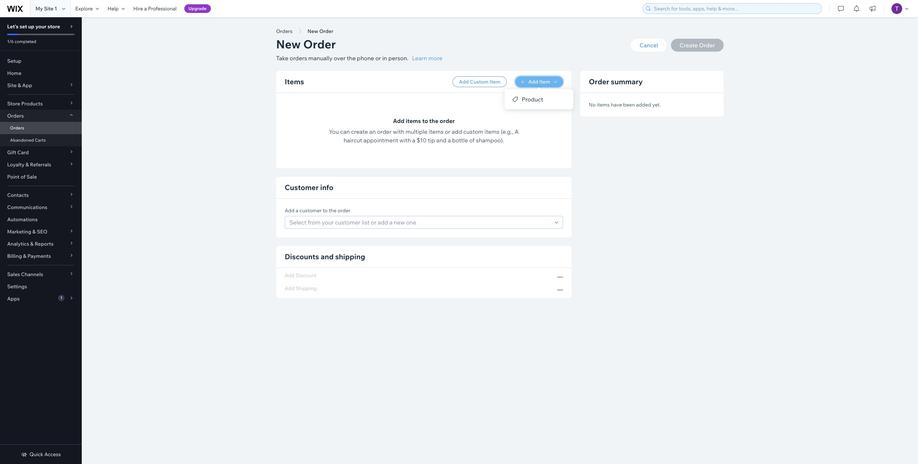 Task type: locate. For each thing, give the bounding box(es) containing it.
& for marketing
[[32, 229, 36, 235]]

orders down store
[[7, 113, 24, 119]]

$10
[[417, 137, 427, 144]]

more
[[429, 55, 443, 62]]

of left sale
[[21, 174, 25, 180]]

1 horizontal spatial to
[[422, 117, 428, 125]]

1 down settings link
[[60, 296, 62, 300]]

to right customer
[[323, 207, 328, 214]]

yet.
[[653, 102, 661, 108]]

add for items
[[393, 117, 405, 125]]

1 vertical spatial to
[[323, 207, 328, 214]]

2 vertical spatial order
[[338, 207, 351, 214]]

order inside button
[[319, 28, 334, 34]]

access
[[44, 451, 61, 458]]

a left bottle
[[448, 137, 451, 144]]

0 vertical spatial and
[[437, 137, 447, 144]]

to inside add items to the order you can create an order with multiple items or add custom items (e.g., a haircut appointment with a $10 tip and a bottle of shampoo).
[[422, 117, 428, 125]]

0 vertical spatial the
[[347, 55, 356, 62]]

order
[[319, 28, 334, 34], [303, 37, 336, 51], [589, 77, 610, 86]]

1 vertical spatial the
[[430, 117, 439, 125]]

orders inside button
[[276, 28, 293, 34]]

—
[[558, 273, 563, 280], [558, 286, 563, 293]]

card
[[17, 149, 29, 156]]

the right over
[[347, 55, 356, 62]]

items
[[597, 102, 610, 108], [406, 117, 421, 125], [429, 128, 444, 135], [485, 128, 500, 135]]

multiple
[[406, 128, 428, 135]]

items right no
[[597, 102, 610, 108]]

info
[[320, 183, 334, 192]]

1 horizontal spatial the
[[347, 55, 356, 62]]

abandoned
[[10, 137, 34, 143]]

order up no
[[589, 77, 610, 86]]

the up tip
[[430, 117, 439, 125]]

1 horizontal spatial of
[[470, 137, 475, 144]]

haircut
[[344, 137, 362, 144]]

& right billing
[[23, 253, 26, 259]]

site down home
[[7, 82, 17, 89]]

0 vertical spatial of
[[470, 137, 475, 144]]

product button
[[505, 93, 574, 106]]

over
[[334, 55, 346, 62]]

1 horizontal spatial and
[[437, 137, 447, 144]]

1 vertical spatial with
[[400, 137, 411, 144]]

0 vertical spatial new
[[308, 28, 318, 34]]

order right customer
[[338, 207, 351, 214]]

2 horizontal spatial order
[[440, 117, 455, 125]]

or inside new order take orders manually over the phone or in person. learn more
[[376, 55, 381, 62]]

1 inside the sidebar element
[[60, 296, 62, 300]]

help
[[108, 5, 119, 12]]

items up shampoo).
[[485, 128, 500, 135]]

new
[[308, 28, 318, 34], [276, 37, 301, 51]]

orders up abandoned at the top left
[[10, 125, 24, 131]]

order up appointment
[[377, 128, 392, 135]]

of
[[470, 137, 475, 144], [21, 174, 25, 180]]

site right my
[[44, 5, 53, 12]]

of inside the sidebar element
[[21, 174, 25, 180]]

0 horizontal spatial item
[[490, 79, 501, 85]]

a right "hire"
[[144, 5, 147, 12]]

orders for orders button
[[276, 28, 293, 34]]

add up appointment
[[393, 117, 405, 125]]

add
[[459, 79, 469, 85], [529, 79, 538, 85], [393, 117, 405, 125], [285, 207, 295, 214]]

& inside popup button
[[32, 229, 36, 235]]

analytics & reports
[[7, 241, 54, 247]]

analytics & reports button
[[0, 238, 82, 250]]

2 vertical spatial the
[[329, 207, 337, 214]]

0 vertical spatial order
[[440, 117, 455, 125]]

1 right my
[[55, 5, 57, 12]]

quick access button
[[21, 451, 61, 458]]

your
[[36, 23, 46, 30]]

order down "new order" button
[[303, 37, 336, 51]]

have
[[611, 102, 622, 108]]

point of sale
[[7, 174, 37, 180]]

& left "app"
[[18, 82, 21, 89]]

0 horizontal spatial new
[[276, 37, 301, 51]]

0 vertical spatial or
[[376, 55, 381, 62]]

home
[[7, 70, 21, 76]]

& right loyalty
[[26, 161, 29, 168]]

order inside new order take orders manually over the phone or in person. learn more
[[303, 37, 336, 51]]

communications
[[7, 204, 47, 211]]

0 vertical spatial orders
[[276, 28, 293, 34]]

1 vertical spatial of
[[21, 174, 25, 180]]

items
[[285, 77, 304, 86]]

store
[[7, 100, 20, 107]]

add up product
[[529, 79, 538, 85]]

the inside new order take orders manually over the phone or in person. learn more
[[347, 55, 356, 62]]

and right tip
[[437, 137, 447, 144]]

new inside new order take orders manually over the phone or in person. learn more
[[276, 37, 301, 51]]

let's set up your store
[[7, 23, 60, 30]]

order up add
[[440, 117, 455, 125]]

1 vertical spatial orders
[[7, 113, 24, 119]]

& left seo
[[32, 229, 36, 235]]

orders button
[[0, 110, 82, 122]]

item right custom
[[490, 79, 501, 85]]

loyalty
[[7, 161, 24, 168]]

or left add
[[445, 128, 451, 135]]

add inside add items to the order you can create an order with multiple items or add custom items (e.g., a haircut appointment with a $10 tip and a bottle of shampoo).
[[393, 117, 405, 125]]

loyalty & referrals
[[7, 161, 51, 168]]

1 vertical spatial or
[[445, 128, 451, 135]]

items up tip
[[429, 128, 444, 135]]

&
[[18, 82, 21, 89], [26, 161, 29, 168], [32, 229, 36, 235], [30, 241, 34, 247], [23, 253, 26, 259]]

0 vertical spatial to
[[422, 117, 428, 125]]

or left "in"
[[376, 55, 381, 62]]

1 vertical spatial 1
[[60, 296, 62, 300]]

1 horizontal spatial or
[[445, 128, 451, 135]]

add for a
[[285, 207, 295, 214]]

professional
[[148, 5, 177, 12]]

Select from your customer list or add a new one field
[[287, 216, 553, 229]]

1 horizontal spatial order
[[377, 128, 392, 135]]

add left customer
[[285, 207, 295, 214]]

to
[[422, 117, 428, 125], [323, 207, 328, 214]]

my
[[36, 5, 43, 12]]

setup
[[7, 58, 21, 64]]

take
[[276, 55, 289, 62]]

item up 'product' 'button' at the top right of the page
[[540, 79, 550, 85]]

setup link
[[0, 55, 82, 67]]

orders
[[276, 28, 293, 34], [7, 113, 24, 119], [10, 125, 24, 131]]

0 horizontal spatial order
[[338, 207, 351, 214]]

0 horizontal spatial the
[[329, 207, 337, 214]]

order for new order take orders manually over the phone or in person. learn more
[[303, 37, 336, 51]]

appointment
[[364, 137, 398, 144]]

1/6
[[7, 39, 14, 44]]

automations
[[7, 216, 38, 223]]

marketing
[[7, 229, 31, 235]]

add left custom
[[459, 79, 469, 85]]

the
[[347, 55, 356, 62], [430, 117, 439, 125], [329, 207, 337, 214]]

0 horizontal spatial site
[[7, 82, 17, 89]]

& for billing
[[23, 253, 26, 259]]

2 horizontal spatial the
[[430, 117, 439, 125]]

a left $10
[[412, 137, 416, 144]]

1 horizontal spatial 1
[[60, 296, 62, 300]]

hire a professional link
[[129, 0, 181, 17]]

with left multiple
[[393, 128, 405, 135]]

new up 'manually'
[[308, 28, 318, 34]]

1 vertical spatial and
[[321, 252, 334, 261]]

order up 'manually'
[[319, 28, 334, 34]]

or
[[376, 55, 381, 62], [445, 128, 451, 135]]

shampoo).
[[476, 137, 504, 144]]

sales
[[7, 271, 20, 278]]

with down multiple
[[400, 137, 411, 144]]

orders up 'take'
[[276, 28, 293, 34]]

1 vertical spatial order
[[303, 37, 336, 51]]

store products
[[7, 100, 43, 107]]

new order
[[308, 28, 334, 34]]

help button
[[103, 0, 129, 17]]

automations link
[[0, 213, 82, 226]]

of down custom
[[470, 137, 475, 144]]

the right customer
[[329, 207, 337, 214]]

orders inside popup button
[[7, 113, 24, 119]]

site & app
[[7, 82, 32, 89]]

0 horizontal spatial or
[[376, 55, 381, 62]]

and
[[437, 137, 447, 144], [321, 252, 334, 261]]

orders link
[[0, 122, 82, 134]]

1
[[55, 5, 57, 12], [60, 296, 62, 300]]

1 vertical spatial —
[[558, 286, 563, 293]]

0 horizontal spatial of
[[21, 174, 25, 180]]

0 horizontal spatial and
[[321, 252, 334, 261]]

0 vertical spatial site
[[44, 5, 53, 12]]

no items have been added yet.
[[589, 102, 661, 108]]

& left reports
[[30, 241, 34, 247]]

sidebar element
[[0, 17, 82, 464]]

add for item
[[529, 79, 538, 85]]

hire a professional
[[133, 5, 177, 12]]

1 horizontal spatial new
[[308, 28, 318, 34]]

1 — from the top
[[558, 273, 563, 280]]

reports
[[35, 241, 54, 247]]

1 horizontal spatial item
[[540, 79, 550, 85]]

to up multiple
[[422, 117, 428, 125]]

1 item from the left
[[490, 79, 501, 85]]

1 vertical spatial new
[[276, 37, 301, 51]]

2 vertical spatial orders
[[10, 125, 24, 131]]

order
[[440, 117, 455, 125], [377, 128, 392, 135], [338, 207, 351, 214]]

& inside dropdown button
[[26, 161, 29, 168]]

and left the shipping
[[321, 252, 334, 261]]

new down orders button
[[276, 37, 301, 51]]

add custom item
[[459, 79, 501, 85]]

phone
[[357, 55, 374, 62]]

1 vertical spatial site
[[7, 82, 17, 89]]

0 vertical spatial order
[[319, 28, 334, 34]]

add for custom
[[459, 79, 469, 85]]

gift card button
[[0, 146, 82, 159]]

0 vertical spatial —
[[558, 273, 563, 280]]

items up multiple
[[406, 117, 421, 125]]

0 horizontal spatial 1
[[55, 5, 57, 12]]

new inside button
[[308, 28, 318, 34]]



Task type: vqa. For each thing, say whether or not it's contained in the screenshot.
have
yes



Task type: describe. For each thing, give the bounding box(es) containing it.
let's
[[7, 23, 19, 30]]

no
[[589, 102, 596, 108]]

site & app button
[[0, 79, 82, 91]]

gift card
[[7, 149, 29, 156]]

add
[[452, 128, 462, 135]]

marketing & seo
[[7, 229, 47, 235]]

settings link
[[0, 281, 82, 293]]

2 — from the top
[[558, 286, 563, 293]]

bottle
[[452, 137, 468, 144]]

of inside add items to the order you can create an order with multiple items or add custom items (e.g., a haircut appointment with a $10 tip and a bottle of shampoo).
[[470, 137, 475, 144]]

customer
[[285, 183, 319, 192]]

add custom item button
[[453, 76, 507, 87]]

upgrade button
[[184, 4, 211, 13]]

the inside add items to the order you can create an order with multiple items or add custom items (e.g., a haircut appointment with a $10 tip and a bottle of shampoo).
[[430, 117, 439, 125]]

quick access
[[30, 451, 61, 458]]

completed
[[15, 39, 36, 44]]

2 item from the left
[[540, 79, 550, 85]]

settings
[[7, 283, 27, 290]]

cancel
[[640, 42, 658, 49]]

Search for tools, apps, help & more... field
[[652, 4, 820, 14]]

and inside add items to the order you can create an order with multiple items or add custom items (e.g., a haircut appointment with a $10 tip and a bottle of shampoo).
[[437, 137, 447, 144]]

orders for orders popup button on the top of the page
[[7, 113, 24, 119]]

cancel button
[[631, 39, 667, 52]]

add item
[[529, 79, 550, 85]]

2 vertical spatial order
[[589, 77, 610, 86]]

my site 1
[[36, 5, 57, 12]]

billing & payments
[[7, 253, 51, 259]]

create
[[351, 128, 368, 135]]

contacts button
[[0, 189, 82, 201]]

a left customer
[[296, 207, 298, 214]]

site inside popup button
[[7, 82, 17, 89]]

an
[[369, 128, 376, 135]]

discounts
[[285, 252, 319, 261]]

orders for orders link
[[10, 125, 24, 131]]

0 vertical spatial 1
[[55, 5, 57, 12]]

(e.g.,
[[501, 128, 514, 135]]

app
[[22, 82, 32, 89]]

quick
[[30, 451, 43, 458]]

can
[[340, 128, 350, 135]]

you
[[329, 128, 339, 135]]

new for new order take orders manually over the phone or in person. learn more
[[276, 37, 301, 51]]

seo
[[37, 229, 47, 235]]

products
[[21, 100, 43, 107]]

& for loyalty
[[26, 161, 29, 168]]

shipping
[[335, 252, 365, 261]]

& for analytics
[[30, 241, 34, 247]]

channels
[[21, 271, 43, 278]]

& for site
[[18, 82, 21, 89]]

payments
[[28, 253, 51, 259]]

learn more link
[[412, 54, 443, 62]]

customer
[[300, 207, 322, 214]]

order summary
[[589, 77, 643, 86]]

in
[[382, 55, 387, 62]]

1 horizontal spatial site
[[44, 5, 53, 12]]

loyalty & referrals button
[[0, 159, 82, 171]]

explore
[[75, 5, 93, 12]]

order for new order
[[319, 28, 334, 34]]

billing & payments button
[[0, 250, 82, 262]]

0 horizontal spatial to
[[323, 207, 328, 214]]

been
[[623, 102, 635, 108]]

new order take orders manually over the phone or in person. learn more
[[276, 37, 443, 62]]

customer info
[[285, 183, 334, 192]]

orders button
[[273, 26, 296, 37]]

0 vertical spatial with
[[393, 128, 405, 135]]

new order button
[[304, 26, 337, 37]]

carts
[[35, 137, 46, 143]]

1/6 completed
[[7, 39, 36, 44]]

person.
[[389, 55, 409, 62]]

tip
[[428, 137, 435, 144]]

store products button
[[0, 98, 82, 110]]

a
[[515, 128, 519, 135]]

or inside add items to the order you can create an order with multiple items or add custom items (e.g., a haircut appointment with a $10 tip and a bottle of shampoo).
[[445, 128, 451, 135]]

home link
[[0, 67, 82, 79]]

marketing & seo button
[[0, 226, 82, 238]]

1 vertical spatial order
[[377, 128, 392, 135]]

custom
[[464, 128, 484, 135]]

abandoned carts
[[10, 137, 46, 143]]

custom
[[470, 79, 489, 85]]

apps
[[7, 296, 20, 302]]

add a customer to the order
[[285, 207, 351, 214]]

summary
[[611, 77, 643, 86]]

store
[[48, 23, 60, 30]]

orders
[[290, 55, 307, 62]]

discounts and shipping
[[285, 252, 365, 261]]

sale
[[27, 174, 37, 180]]

gift
[[7, 149, 16, 156]]

new for new order
[[308, 28, 318, 34]]

add item button
[[516, 76, 563, 87]]

sales channels
[[7, 271, 43, 278]]

referrals
[[30, 161, 51, 168]]

billing
[[7, 253, 22, 259]]

manually
[[309, 55, 333, 62]]

point
[[7, 174, 19, 180]]

product
[[522, 96, 544, 103]]

contacts
[[7, 192, 29, 198]]

up
[[28, 23, 34, 30]]



